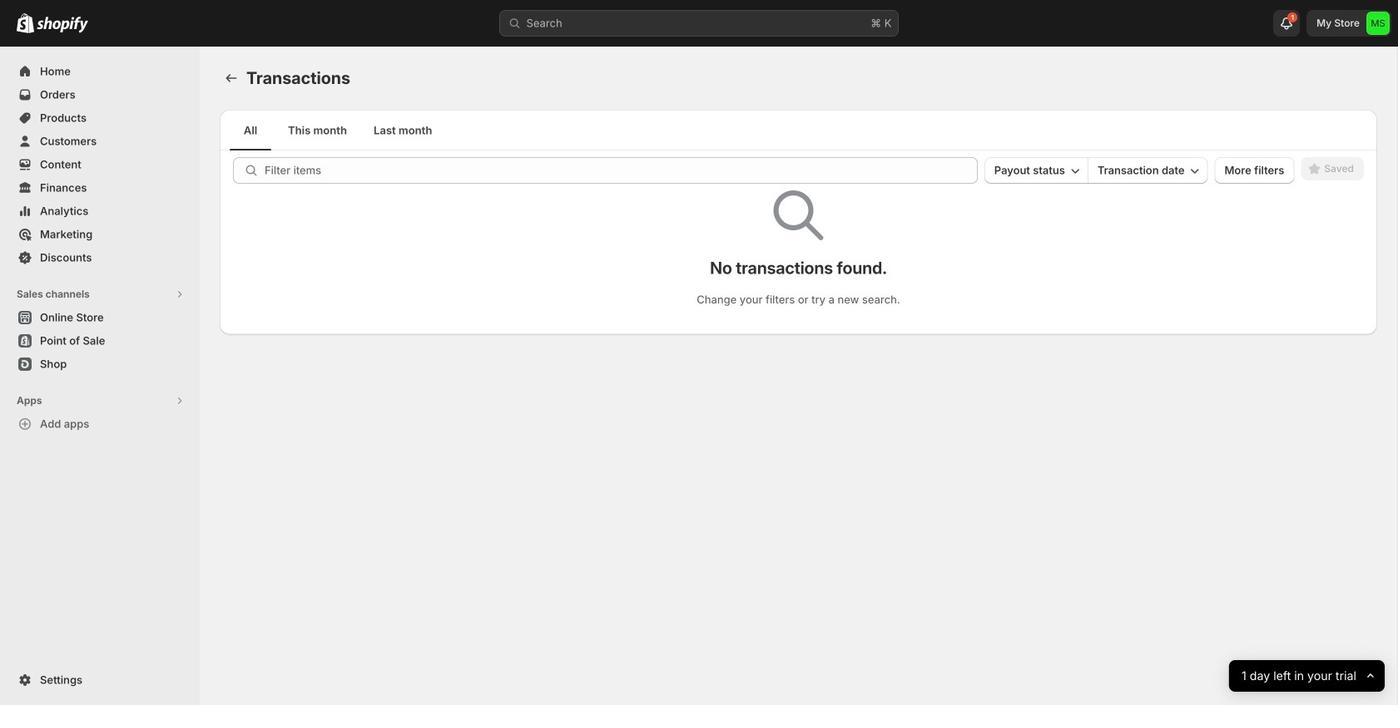 Task type: describe. For each thing, give the bounding box(es) containing it.
1 horizontal spatial shopify image
[[37, 16, 88, 33]]

my store image
[[1367, 12, 1390, 35]]

Filter items text field
[[265, 157, 978, 184]]



Task type: locate. For each thing, give the bounding box(es) containing it.
empty search results image
[[774, 191, 824, 241]]

tab list
[[226, 110, 1371, 151]]

shopify image
[[17, 13, 34, 33], [37, 16, 88, 33]]

0 horizontal spatial shopify image
[[17, 13, 34, 33]]



Task type: vqa. For each thing, say whether or not it's contained in the screenshot.
$1/MONTH
no



